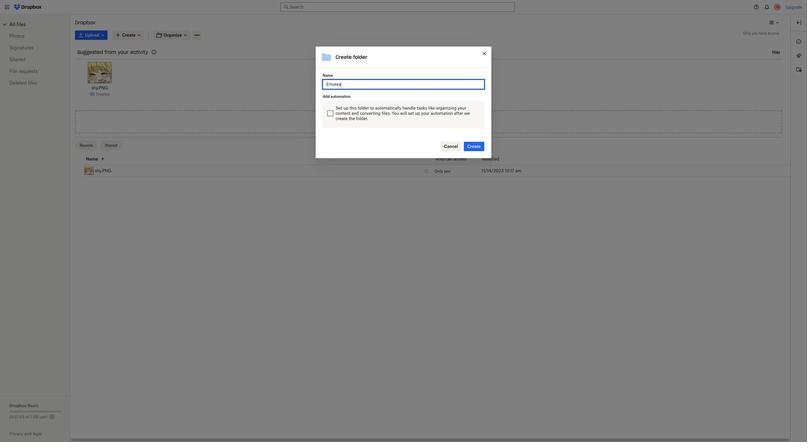 Task type: locate. For each thing, give the bounding box(es) containing it.
automation down organizing
[[431, 111, 453, 116]]

28.57 kb of 2 gb used
[[9, 415, 47, 420]]

photos link
[[9, 30, 61, 42]]

0 horizontal spatial only
[[435, 169, 444, 173]]

requests
[[19, 68, 38, 74]]

and
[[352, 111, 359, 116], [24, 432, 32, 437]]

only inside name shy.png, modified 11/14/2023 10:17 am, element
[[435, 169, 444, 173]]

1 vertical spatial and
[[24, 432, 32, 437]]

1 vertical spatial your
[[458, 106, 467, 110]]

file requests link
[[9, 65, 61, 77]]

1 horizontal spatial you
[[753, 31, 759, 35]]

1 horizontal spatial name
[[323, 73, 333, 78]]

0 horizontal spatial dropbox
[[9, 403, 27, 408]]

you left "have"
[[753, 31, 759, 35]]

files
[[17, 21, 26, 27], [28, 80, 37, 86]]

/shy.png image
[[88, 62, 112, 84], [84, 166, 94, 175]]

1 vertical spatial access
[[454, 156, 467, 161]]

open pinned items image
[[796, 52, 803, 59]]

0 vertical spatial shy.png
[[92, 85, 108, 90]]

modified
[[483, 156, 500, 161]]

1 horizontal spatial up
[[415, 111, 420, 116]]

handle
[[403, 106, 416, 110]]

1 horizontal spatial dropbox
[[75, 20, 96, 26]]

table
[[70, 153, 792, 177]]

1 vertical spatial create
[[468, 144, 481, 149]]

name shy.png, modified 11/14/2023 10:17 am, element
[[70, 165, 792, 177]]

automation
[[331, 94, 351, 99], [431, 111, 453, 116]]

1 vertical spatial automation
[[431, 111, 453, 116]]

your down tasks
[[422, 111, 430, 116]]

/shy.png image up dropbox link
[[88, 62, 112, 84]]

photos
[[9, 33, 25, 39]]

0 horizontal spatial create
[[336, 54, 352, 60]]

only you
[[435, 169, 451, 173]]

0 vertical spatial up
[[344, 106, 349, 110]]

0 horizontal spatial files
[[17, 21, 26, 27]]

1 horizontal spatial automation
[[431, 111, 453, 116]]

starred button
[[100, 141, 122, 150]]

1 vertical spatial folder
[[358, 106, 369, 110]]

set
[[336, 106, 343, 110]]

all files link
[[9, 20, 70, 29]]

/shy.png image inside name shy.png, modified 11/14/2023 10:17 am, element
[[84, 166, 94, 175]]

create for create folder
[[336, 54, 352, 60]]

and inside set up this folder to automatically handle tasks like organizing your content and converting files. you will set up your automation after we create the folder.
[[352, 111, 359, 116]]

1 vertical spatial files
[[28, 80, 37, 86]]

1 vertical spatial you
[[445, 169, 451, 173]]

only you have access
[[744, 31, 780, 35]]

shy.png down starred button
[[95, 168, 112, 173]]

only for only you have access
[[744, 31, 752, 35]]

1 horizontal spatial files
[[28, 80, 37, 86]]

signatures link
[[9, 42, 61, 54]]

name button
[[86, 156, 421, 163]]

name
[[323, 73, 333, 78], [86, 156, 98, 161]]

dropbox
[[75, 20, 96, 26], [96, 92, 110, 96], [9, 403, 27, 408]]

1 vertical spatial shy.png link
[[95, 167, 112, 174]]

1 horizontal spatial only
[[744, 31, 752, 35]]

shy.png link up dropbox link
[[92, 85, 108, 91]]

set up this folder to automatically handle tasks like organizing your content and converting files. you will set up your automation after we create the folder.
[[336, 106, 470, 121]]

you inside name shy.png, modified 11/14/2023 10:17 am, element
[[445, 169, 451, 173]]

create folder dialog
[[316, 47, 492, 158]]

create button
[[464, 142, 485, 151]]

0 vertical spatial files
[[17, 21, 26, 27]]

automation up set
[[331, 94, 351, 99]]

0 horizontal spatial access
[[454, 156, 467, 161]]

you
[[753, 31, 759, 35], [445, 169, 451, 173]]

you
[[392, 111, 399, 116]]

and down this
[[352, 111, 359, 116]]

create for create
[[468, 144, 481, 149]]

you for only you
[[445, 169, 451, 173]]

you down can
[[445, 169, 451, 173]]

name up add
[[323, 73, 333, 78]]

files inside 'link'
[[28, 80, 37, 86]]

set
[[408, 111, 414, 116]]

1 horizontal spatial and
[[352, 111, 359, 116]]

dropbox for dropbox link
[[96, 92, 110, 96]]

your right from on the left of the page
[[118, 49, 129, 55]]

1 vertical spatial /shy.png image
[[84, 166, 94, 175]]

0 horizontal spatial your
[[118, 49, 129, 55]]

0 horizontal spatial you
[[445, 169, 451, 173]]

1 vertical spatial dropbox
[[96, 92, 110, 96]]

2 horizontal spatial dropbox
[[96, 92, 110, 96]]

1 vertical spatial only
[[435, 169, 444, 173]]

we
[[465, 111, 470, 116]]

create inside button
[[468, 144, 481, 149]]

name down recents button on the left top
[[86, 156, 98, 161]]

0 vertical spatial shy.png link
[[92, 85, 108, 91]]

privacy
[[9, 432, 23, 437]]

deleted
[[9, 80, 27, 86]]

files right all
[[17, 21, 26, 27]]

0 horizontal spatial automation
[[331, 94, 351, 99]]

0 horizontal spatial up
[[344, 106, 349, 110]]

access
[[769, 31, 780, 35], [454, 156, 467, 161]]

add automation
[[323, 94, 351, 99]]

0 vertical spatial access
[[769, 31, 780, 35]]

legal
[[33, 432, 42, 437]]

access right can
[[454, 156, 467, 161]]

create
[[336, 54, 352, 60], [468, 144, 481, 149]]

activity
[[130, 49, 148, 55]]

will
[[401, 111, 407, 116]]

2 vertical spatial dropbox
[[9, 403, 27, 408]]

only down who
[[435, 169, 444, 173]]

gb
[[33, 415, 38, 420]]

cancel button
[[441, 142, 462, 151]]

access right "have"
[[769, 31, 780, 35]]

up
[[344, 106, 349, 110], [415, 111, 420, 116]]

only
[[744, 31, 752, 35], [435, 169, 444, 173]]

0 vertical spatial only
[[744, 31, 752, 35]]

up right set
[[415, 111, 420, 116]]

this
[[350, 106, 357, 110]]

2 vertical spatial your
[[422, 111, 430, 116]]

cancel
[[444, 144, 458, 149]]

shy.png link
[[92, 85, 108, 91], [95, 167, 112, 174]]

dropbox basic
[[9, 403, 39, 408]]

11/14/2023
[[482, 168, 504, 173]]

0 horizontal spatial and
[[24, 432, 32, 437]]

0 vertical spatial your
[[118, 49, 129, 55]]

global header element
[[0, 0, 808, 14]]

shared
[[9, 57, 25, 62]]

kb
[[20, 415, 25, 420]]

1 horizontal spatial your
[[422, 111, 430, 116]]

10:17
[[505, 168, 515, 173]]

Name text field
[[327, 81, 481, 88]]

/shy.png image down recents button on the left top
[[84, 166, 94, 175]]

1 horizontal spatial create
[[468, 144, 481, 149]]

shy.png
[[92, 85, 108, 90], [95, 168, 112, 173]]

1 vertical spatial shy.png
[[95, 168, 112, 173]]

only left "have"
[[744, 31, 752, 35]]

open activity image
[[796, 66, 803, 73]]

shy.png up dropbox link
[[92, 85, 108, 90]]

your up after
[[458, 106, 467, 110]]

file
[[9, 68, 17, 74]]

used
[[39, 415, 47, 420]]

your
[[118, 49, 129, 55], [458, 106, 467, 110], [422, 111, 430, 116]]

0 vertical spatial automation
[[331, 94, 351, 99]]

1 vertical spatial name
[[86, 156, 98, 161]]

shy.png link down starred button
[[95, 167, 112, 174]]

have
[[760, 31, 768, 35]]

files down file requests 'link'
[[28, 80, 37, 86]]

and left legal
[[24, 432, 32, 437]]

0 vertical spatial create
[[336, 54, 352, 60]]

of
[[26, 415, 29, 420]]

folder inside set up this folder to automatically handle tasks like organizing your content and converting files. you will set up your automation after we create the folder.
[[358, 106, 369, 110]]

0 horizontal spatial name
[[86, 156, 98, 161]]

folder
[[354, 54, 368, 60], [358, 106, 369, 110]]

the
[[349, 116, 355, 121]]

up up content at the left of the page
[[344, 106, 349, 110]]

0 vertical spatial you
[[753, 31, 759, 35]]

0 vertical spatial name
[[323, 73, 333, 78]]

0 vertical spatial and
[[352, 111, 359, 116]]



Task type: vqa. For each thing, say whether or not it's contained in the screenshot.
Get More Space image
yes



Task type: describe. For each thing, give the bounding box(es) containing it.
recents button
[[75, 141, 98, 150]]

content
[[336, 111, 351, 116]]

modified button
[[483, 156, 515, 163]]

privacy and legal
[[9, 432, 42, 437]]

open information panel image
[[796, 38, 803, 45]]

from
[[105, 49, 116, 55]]

organizing
[[437, 106, 457, 110]]

get more space image
[[49, 414, 56, 421]]

0 vertical spatial dropbox
[[75, 20, 96, 26]]

am
[[516, 168, 522, 173]]

who can access
[[436, 156, 467, 161]]

only for only you
[[435, 169, 444, 173]]

signatures
[[9, 45, 34, 51]]

2 horizontal spatial your
[[458, 106, 467, 110]]

files.
[[382, 111, 391, 116]]

privacy and legal link
[[9, 432, 70, 437]]

dropbox logo - go to the homepage image
[[12, 2, 44, 12]]

starred
[[105, 143, 117, 148]]

1 vertical spatial up
[[415, 111, 420, 116]]

automatically
[[376, 106, 402, 110]]

upgrade link
[[786, 5, 803, 10]]

basic
[[28, 403, 39, 408]]

0 vertical spatial /shy.png image
[[88, 62, 112, 84]]

you for only you have access
[[753, 31, 759, 35]]

folder.
[[357, 116, 368, 121]]

recents
[[80, 143, 93, 148]]

open details pane image
[[796, 19, 803, 26]]

0 vertical spatial folder
[[354, 54, 368, 60]]

deleted files
[[9, 80, 37, 86]]

create
[[336, 116, 348, 121]]

all files
[[9, 21, 26, 27]]

can
[[446, 156, 453, 161]]

create folder
[[336, 54, 368, 60]]

2
[[30, 415, 32, 420]]

after
[[455, 111, 464, 116]]

name inside button
[[86, 156, 98, 161]]

all
[[9, 21, 15, 27]]

to
[[371, 106, 374, 110]]

table containing name
[[70, 153, 792, 177]]

files for all files
[[17, 21, 26, 27]]

only you button
[[435, 169, 451, 173]]

11/14/2023 10:17 am
[[482, 168, 522, 173]]

suggested from your activity
[[77, 49, 148, 55]]

upgrade
[[786, 5, 803, 10]]

deleted files link
[[9, 77, 61, 89]]

converting
[[360, 111, 381, 116]]

tasks
[[417, 106, 428, 110]]

who
[[436, 156, 445, 161]]

file requests
[[9, 68, 38, 74]]

1 horizontal spatial access
[[769, 31, 780, 35]]

dropbox for dropbox basic
[[9, 403, 27, 408]]

shared link
[[9, 54, 61, 65]]

like
[[429, 106, 435, 110]]

add to starred image
[[423, 167, 430, 174]]

automation inside set up this folder to automatically handle tasks like organizing your content and converting files. you will set up your automation after we create the folder.
[[431, 111, 453, 116]]

suggested
[[77, 49, 103, 55]]

add
[[323, 94, 330, 99]]

name inside create folder dialog
[[323, 73, 333, 78]]

files for deleted files
[[28, 80, 37, 86]]

28.57
[[9, 415, 19, 420]]

dropbox link
[[96, 91, 110, 97]]



